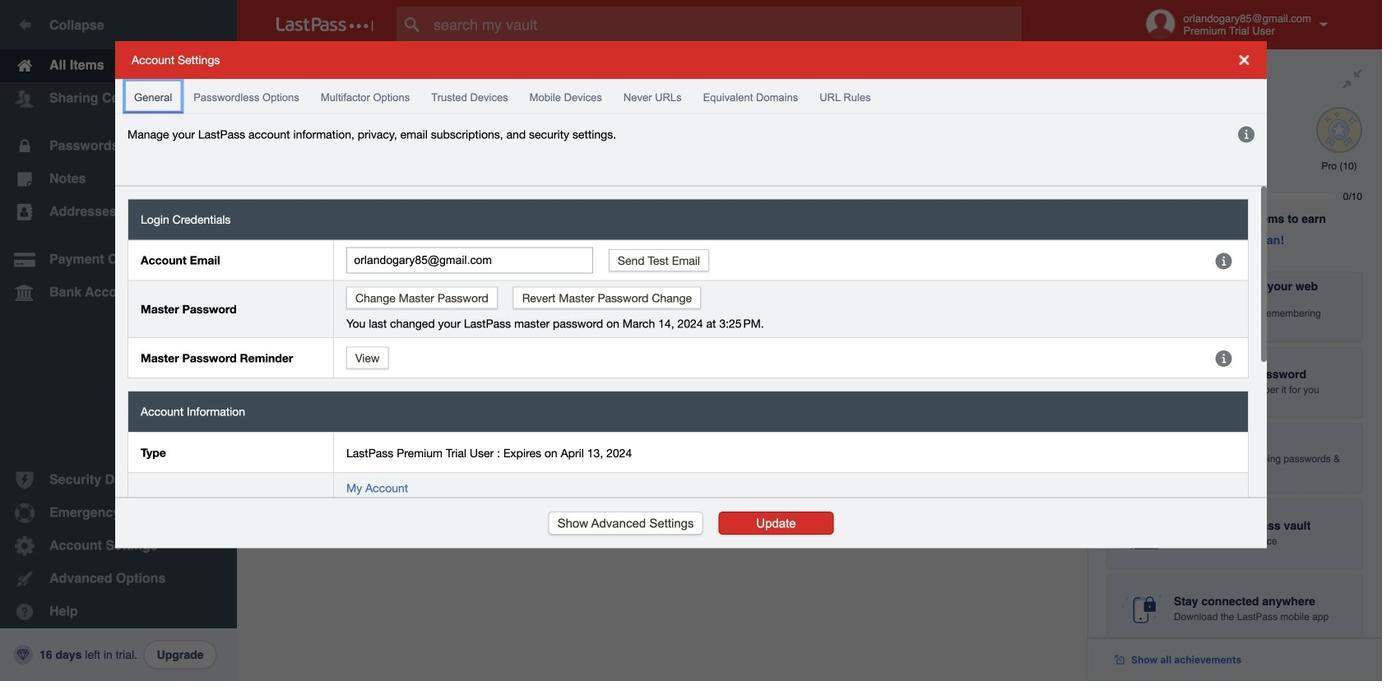 Task type: vqa. For each thing, say whether or not it's contained in the screenshot.
Main content main content
yes



Task type: locate. For each thing, give the bounding box(es) containing it.
Search search field
[[397, 7, 1054, 43]]

main content main content
[[237, 49, 1088, 53]]

search my vault text field
[[397, 7, 1054, 43]]

main navigation navigation
[[0, 0, 237, 681]]



Task type: describe. For each thing, give the bounding box(es) containing it.
lastpass image
[[276, 17, 374, 32]]



